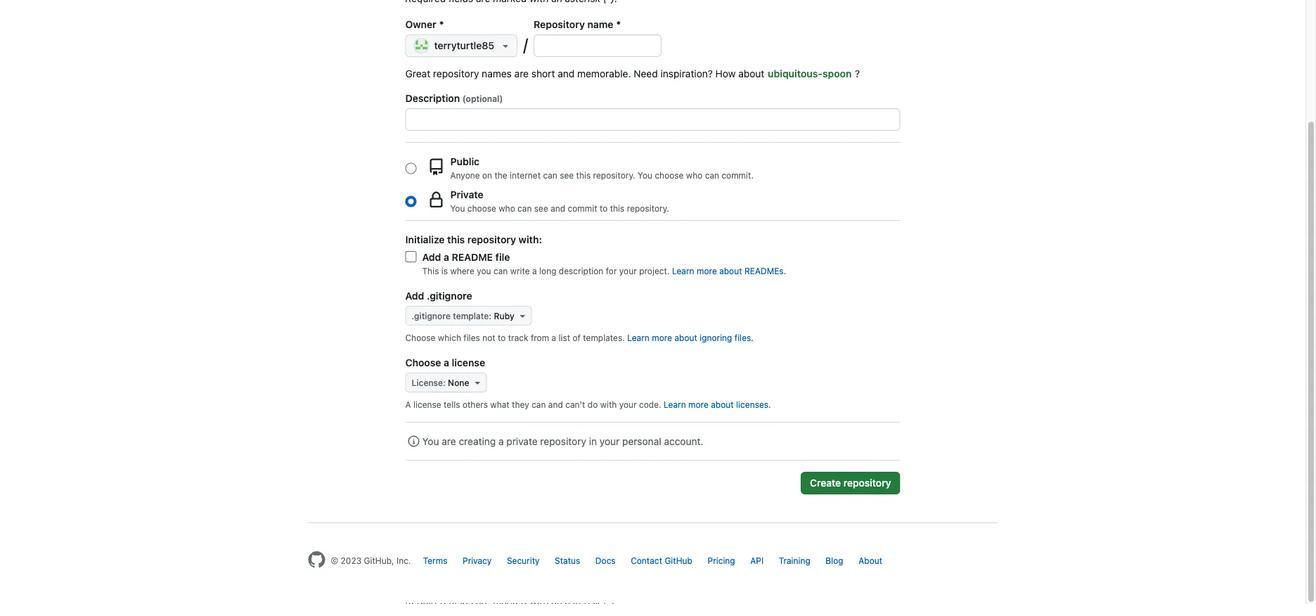 Task type: locate. For each thing, give the bounding box(es) containing it.
learn right "code." at bottom
[[664, 399, 686, 409]]

about inside "add a readme file this is where you can write a long description for your project. learn more about readmes."
[[719, 266, 742, 276]]

0 horizontal spatial license
[[413, 399, 441, 409]]

choose
[[655, 170, 684, 180], [468, 203, 496, 213]]

repository. inside the private you choose who can see and commit to this repository.
[[627, 203, 669, 213]]

contact github
[[631, 556, 693, 565]]

owner
[[405, 18, 437, 30]]

2 horizontal spatial this
[[610, 203, 625, 213]]

list
[[559, 333, 570, 342]]

none
[[448, 378, 469, 387]]

add down this
[[405, 290, 424, 301]]

docs
[[596, 556, 616, 565]]

who inside the private you choose who can see and commit to this repository.
[[499, 203, 515, 213]]

add a readme file this is where you can write a long description for your project. learn more about readmes.
[[422, 251, 786, 276]]

0 horizontal spatial are
[[442, 435, 456, 447]]

.gitignore
[[427, 290, 472, 301], [412, 311, 451, 321]]

learn right project.
[[672, 266, 695, 276]]

add
[[422, 251, 441, 263], [405, 290, 424, 301]]

choose for choose which files not to track from a list of templates. learn more about ignoring files.
[[405, 333, 436, 342]]

0 vertical spatial repository.
[[593, 170, 635, 180]]

commit.
[[722, 170, 754, 180]]

triangle down image
[[517, 310, 529, 321]]

about right how
[[739, 68, 765, 79]]

a left long
[[532, 266, 537, 276]]

triangle down image
[[500, 40, 511, 51], [472, 377, 483, 388]]

can inside "add a readme file this is where you can write a long description for your project. learn more about readmes."
[[494, 266, 508, 276]]

repository right create at the right of page
[[844, 477, 891, 489]]

api
[[750, 556, 764, 565]]

1 horizontal spatial license
[[452, 357, 485, 368]]

can't
[[566, 399, 585, 409]]

this up the readme at the left
[[447, 233, 465, 245]]

0 vertical spatial your
[[619, 266, 637, 276]]

None text field
[[406, 109, 900, 130]]

0 horizontal spatial who
[[499, 203, 515, 213]]

0 vertical spatial triangle down image
[[500, 40, 511, 51]]

names
[[482, 68, 512, 79]]

1 horizontal spatial you
[[450, 203, 465, 213]]

repository. up commit
[[593, 170, 635, 180]]

template
[[453, 311, 489, 321]]

1 vertical spatial add
[[405, 290, 424, 301]]

internet
[[510, 170, 541, 180]]

they
[[512, 399, 529, 409]]

0 vertical spatial more
[[697, 266, 717, 276]]

terryturtle85
[[434, 40, 494, 51]]

security
[[507, 556, 540, 565]]

and inside the private you choose who can see and commit to this repository.
[[551, 203, 566, 213]]

readme
[[452, 251, 493, 263]]

.gitignore down add .gitignore
[[412, 311, 451, 321]]

1 horizontal spatial are
[[515, 68, 529, 79]]

you inside the private you choose who can see and commit to this repository.
[[450, 203, 465, 213]]

create repository button
[[801, 472, 900, 494]]

0 vertical spatial to
[[600, 203, 608, 213]]

this up commit
[[576, 170, 591, 180]]

1 vertical spatial :
[[443, 378, 446, 387]]

2 horizontal spatial you
[[638, 170, 653, 180]]

0 horizontal spatial see
[[534, 203, 548, 213]]

0 horizontal spatial choose
[[468, 203, 496, 213]]

choose left which
[[405, 333, 436, 342]]

0 horizontal spatial this
[[447, 233, 465, 245]]

license : none
[[412, 378, 469, 387]]

memorable.
[[577, 68, 631, 79]]

who left commit.
[[686, 170, 703, 180]]

1 horizontal spatial to
[[600, 203, 608, 213]]

1 vertical spatial this
[[610, 203, 625, 213]]

your right for at the left top of page
[[619, 266, 637, 276]]

license right a
[[413, 399, 441, 409]]

add inside "add a readme file this is where you can write a long description for your project. learn more about readmes."
[[422, 251, 441, 263]]

file
[[496, 251, 510, 263]]

add up this
[[422, 251, 441, 263]]

0 horizontal spatial to
[[498, 333, 506, 342]]

1 vertical spatial choose
[[405, 357, 441, 368]]

1 vertical spatial are
[[442, 435, 456, 447]]

more left ignoring
[[652, 333, 672, 342]]

learn more about licenses. link
[[664, 399, 771, 409]]

triangle down image right none
[[472, 377, 483, 388]]

0 vertical spatial are
[[515, 68, 529, 79]]

this right commit
[[610, 203, 625, 213]]

choose inside the private you choose who can see and commit to this repository.
[[468, 203, 496, 213]]

Repository text field
[[534, 35, 661, 56]]

personal
[[622, 435, 662, 447]]

your
[[619, 266, 637, 276], [619, 399, 637, 409], [600, 435, 620, 447]]

choose left commit.
[[655, 170, 684, 180]]

write
[[510, 266, 530, 276]]

description (optional)
[[405, 92, 503, 104]]

a left private
[[499, 435, 504, 447]]

0 vertical spatial this
[[576, 170, 591, 180]]

about
[[859, 556, 883, 565]]

repository left in
[[540, 435, 586, 447]]

with
[[600, 399, 617, 409]]

0 vertical spatial who
[[686, 170, 703, 180]]

see up 'with:'
[[534, 203, 548, 213]]

1 choose from the top
[[405, 333, 436, 342]]

who down the
[[499, 203, 515, 213]]

license up none
[[452, 357, 485, 368]]

1 horizontal spatial see
[[560, 170, 574, 180]]

spoon
[[823, 68, 852, 79]]

and right 'short'
[[558, 68, 575, 79]]

can down file
[[494, 266, 508, 276]]

can inside the private you choose who can see and commit to this repository.
[[518, 203, 532, 213]]

1 horizontal spatial *
[[616, 18, 621, 30]]

0 vertical spatial add
[[422, 251, 441, 263]]

1 vertical spatial choose
[[468, 203, 496, 213]]

to right not
[[498, 333, 506, 342]]

0 horizontal spatial *
[[439, 18, 444, 30]]

0 vertical spatial license
[[452, 357, 485, 368]]

add for add .gitignore
[[405, 290, 424, 301]]

0 vertical spatial and
[[558, 68, 575, 79]]

others
[[463, 399, 488, 409]]

1 horizontal spatial this
[[576, 170, 591, 180]]

0 horizontal spatial triangle down image
[[472, 377, 483, 388]]

are left the "creating"
[[442, 435, 456, 447]]

footer containing © 2023 github, inc.
[[297, 523, 1009, 603]]

status
[[555, 556, 580, 565]]

pricing link
[[708, 556, 735, 565]]

0 vertical spatial see
[[560, 170, 574, 180]]

1 horizontal spatial triangle down image
[[500, 40, 511, 51]]

choose inside the 'public anyone on the internet can see this repository. you choose who can commit.'
[[655, 170, 684, 180]]

you
[[638, 170, 653, 180], [450, 203, 465, 213], [422, 435, 439, 447]]

see up the private you choose who can see and commit to this repository.
[[560, 170, 574, 180]]

2 vertical spatial this
[[447, 233, 465, 245]]

more right project.
[[697, 266, 717, 276]]

1 vertical spatial repository.
[[627, 203, 669, 213]]

github
[[665, 556, 693, 565]]

1 horizontal spatial choose
[[655, 170, 684, 180]]

this inside the private you choose who can see and commit to this repository.
[[610, 203, 625, 213]]

2 vertical spatial and
[[548, 399, 563, 409]]

about left readmes.
[[719, 266, 742, 276]]

?
[[855, 68, 860, 79]]

see
[[560, 170, 574, 180], [534, 203, 548, 213]]

1 horizontal spatial who
[[686, 170, 703, 180]]

add .gitignore
[[405, 290, 472, 301]]

docs link
[[596, 556, 616, 565]]

description
[[405, 92, 460, 104]]

0 vertical spatial you
[[638, 170, 653, 180]]

need
[[634, 68, 658, 79]]

and left commit
[[551, 203, 566, 213]]

are
[[515, 68, 529, 79], [442, 435, 456, 447]]

private
[[450, 188, 484, 200]]

pricing
[[708, 556, 735, 565]]

a
[[405, 399, 411, 409]]

with:
[[519, 233, 542, 245]]

learn right templates.
[[627, 333, 650, 342]]

repository. down the 'public anyone on the internet can see this repository. you choose who can commit.'
[[627, 203, 669, 213]]

you are creating a private repository in your personal account.
[[422, 435, 704, 447]]

choose down private
[[468, 203, 496, 213]]

choose up license
[[405, 357, 441, 368]]

to right commit
[[600, 203, 608, 213]]

0 horizontal spatial you
[[422, 435, 439, 447]]

and left can't
[[548, 399, 563, 409]]

private
[[507, 435, 538, 447]]

this
[[576, 170, 591, 180], [610, 203, 625, 213], [447, 233, 465, 245]]

0 vertical spatial choose
[[655, 170, 684, 180]]

: left ruby
[[489, 311, 492, 321]]

repository. inside the 'public anyone on the internet can see this repository. you choose who can commit.'
[[593, 170, 635, 180]]

are left 'short'
[[515, 68, 529, 79]]

can up 'with:'
[[518, 203, 532, 213]]

repository.
[[593, 170, 635, 180], [627, 203, 669, 213]]

0 vertical spatial choose
[[405, 333, 436, 342]]

1 vertical spatial see
[[534, 203, 548, 213]]

2 choose from the top
[[405, 357, 441, 368]]

* right name
[[616, 18, 621, 30]]

.gitignore up .gitignore template : ruby
[[427, 290, 472, 301]]

readmes.
[[745, 266, 786, 276]]

to
[[600, 203, 608, 213], [498, 333, 506, 342]]

about
[[739, 68, 765, 79], [719, 266, 742, 276], [675, 333, 697, 342], [711, 399, 734, 409]]

©
[[331, 556, 338, 565]]

name
[[588, 18, 614, 30]]

who inside the 'public anyone on the internet can see this repository. you choose who can commit.'
[[686, 170, 703, 180]]

1 vertical spatial you
[[450, 203, 465, 213]]

short
[[532, 68, 555, 79]]

your right in
[[600, 435, 620, 447]]

footer
[[297, 523, 1009, 603]]

this inside the 'public anyone on the internet can see this repository. you choose who can commit.'
[[576, 170, 591, 180]]

1 horizontal spatial :
[[489, 311, 492, 321]]

1 vertical spatial who
[[499, 203, 515, 213]]

1 vertical spatial and
[[551, 203, 566, 213]]

can
[[543, 170, 558, 180], [705, 170, 719, 180], [518, 203, 532, 213], [494, 266, 508, 276], [532, 399, 546, 409]]

choose
[[405, 333, 436, 342], [405, 357, 441, 368]]

0 vertical spatial learn
[[672, 266, 695, 276]]

repository inside create repository button
[[844, 477, 891, 489]]

: left none
[[443, 378, 446, 387]]

choose which files not to track from a list of templates. learn more about ignoring files.
[[405, 333, 754, 342]]

0 horizontal spatial :
[[443, 378, 446, 387]]

* right 'owner'
[[439, 18, 444, 30]]

more up account.
[[689, 399, 709, 409]]

files.
[[735, 333, 754, 342]]

repository up file
[[467, 233, 516, 245]]

training
[[779, 556, 811, 565]]

2 vertical spatial learn
[[664, 399, 686, 409]]

creating
[[459, 435, 496, 447]]

triangle down image left /
[[500, 40, 511, 51]]

who
[[686, 170, 703, 180], [499, 203, 515, 213]]

1 vertical spatial license
[[413, 399, 441, 409]]

your right with
[[619, 399, 637, 409]]

can left commit.
[[705, 170, 719, 180]]

track
[[508, 333, 528, 342]]

ubiquitous-
[[768, 68, 823, 79]]



Task type: vqa. For each thing, say whether or not it's contained in the screenshot.
the 'Learn more about ignoring files.' link
yes



Task type: describe. For each thing, give the bounding box(es) containing it.
triangle down image inside terryturtle85 popup button
[[500, 40, 511, 51]]

ruby
[[494, 311, 515, 321]]

1 vertical spatial to
[[498, 333, 506, 342]]

for
[[606, 266, 617, 276]]

see inside the private you choose who can see and commit to this repository.
[[534, 203, 548, 213]]

inspiration?
[[661, 68, 713, 79]]

0 vertical spatial :
[[489, 311, 492, 321]]

on
[[482, 170, 492, 180]]

can right the they
[[532, 399, 546, 409]]

more inside "add a readme file this is where you can write a long description for your project. learn more about readmes."
[[697, 266, 717, 276]]

github,
[[364, 556, 394, 565]]

description
[[559, 266, 604, 276]]

1 vertical spatial learn
[[627, 333, 650, 342]]

terms
[[423, 556, 448, 565]]

privacy link
[[463, 556, 492, 565]]

contact github link
[[631, 556, 693, 565]]

repo image
[[428, 158, 445, 175]]

choose a license
[[405, 357, 485, 368]]

security link
[[507, 556, 540, 565]]

2 vertical spatial more
[[689, 399, 709, 409]]

2 * from the left
[[616, 18, 621, 30]]

not
[[483, 333, 496, 342]]

you
[[477, 266, 491, 276]]

(optional)
[[463, 94, 503, 103]]

see inside the 'public anyone on the internet can see this repository. you choose who can commit.'
[[560, 170, 574, 180]]

sc 9kayk9 0 image
[[408, 436, 419, 447]]

Public radio
[[405, 163, 417, 174]]

to inside the private you choose who can see and commit to this repository.
[[600, 203, 608, 213]]

terms link
[[423, 556, 448, 565]]

code.
[[639, 399, 661, 409]]

2 vertical spatial you
[[422, 435, 439, 447]]

can right internet
[[543, 170, 558, 180]]

commit
[[568, 203, 597, 213]]

1 vertical spatial .gitignore
[[412, 311, 451, 321]]

do
[[588, 399, 598, 409]]

0 vertical spatial .gitignore
[[427, 290, 472, 301]]

learn more about ignoring files. link
[[627, 333, 754, 342]]

a up "license : none"
[[444, 357, 449, 368]]

2023
[[341, 556, 362, 565]]

about left licenses.
[[711, 399, 734, 409]]

1 vertical spatial triangle down image
[[472, 377, 483, 388]]

about left ignoring
[[675, 333, 697, 342]]

this
[[422, 266, 439, 276]]

1 vertical spatial more
[[652, 333, 672, 342]]

project.
[[639, 266, 670, 276]]

Private radio
[[405, 196, 417, 207]]

blog link
[[826, 556, 844, 565]]

learn more about readmes. link
[[672, 266, 786, 276]]

license
[[412, 378, 443, 387]]

initialize
[[405, 233, 445, 245]]

repository up description (optional)
[[433, 68, 479, 79]]

repository
[[534, 18, 585, 30]]

you inside the 'public anyone on the internet can see this repository. you choose who can commit.'
[[638, 170, 653, 180]]

long
[[539, 266, 557, 276]]

from
[[531, 333, 549, 342]]

lock image
[[428, 191, 445, 208]]

what
[[490, 399, 510, 409]]

api link
[[750, 556, 764, 565]]

homepage image
[[308, 551, 325, 568]]

a left list
[[552, 333, 556, 342]]

initialize this repository with:
[[405, 233, 542, 245]]

contact
[[631, 556, 662, 565]]

create
[[810, 477, 841, 489]]

repository name *
[[534, 18, 621, 30]]

1 vertical spatial your
[[619, 399, 637, 409]]

2 vertical spatial your
[[600, 435, 620, 447]]

about link
[[859, 556, 883, 565]]

a license tells others what they can and can't do with your code. learn more about licenses.
[[405, 399, 771, 409]]

Add a README file checkbox
[[405, 251, 417, 262]]

files
[[464, 333, 480, 342]]

public anyone on the internet can see this repository. you choose who can commit.
[[450, 155, 754, 180]]

your inside "add a readme file this is where you can write a long description for your project. learn more about readmes."
[[619, 266, 637, 276]]

/
[[523, 34, 528, 54]]

in
[[589, 435, 597, 447]]

anyone
[[450, 170, 480, 180]]

learn inside "add a readme file this is where you can write a long description for your project. learn more about readmes."
[[672, 266, 695, 276]]

create repository
[[810, 477, 891, 489]]

ignoring
[[700, 333, 732, 342]]

where
[[450, 266, 475, 276]]

inc.
[[397, 556, 411, 565]]

templates.
[[583, 333, 625, 342]]

blog
[[826, 556, 844, 565]]

add for add a readme file this is where you can write a long description for your project. learn more about readmes.
[[422, 251, 441, 263]]

1 * from the left
[[439, 18, 444, 30]]

great
[[405, 68, 430, 79]]

private you choose who can see and commit to this repository.
[[450, 188, 669, 213]]

terryturtle85 button
[[405, 34, 518, 57]]

tells
[[444, 399, 460, 409]]

licenses.
[[736, 399, 771, 409]]

privacy
[[463, 556, 492, 565]]

a up is
[[444, 251, 449, 263]]

© 2023 github, inc.
[[331, 556, 411, 565]]

choose for choose a license
[[405, 357, 441, 368]]

which
[[438, 333, 461, 342]]

public
[[450, 155, 480, 167]]

of
[[573, 333, 581, 342]]

status link
[[555, 556, 580, 565]]

.gitignore template : ruby
[[412, 311, 515, 321]]



